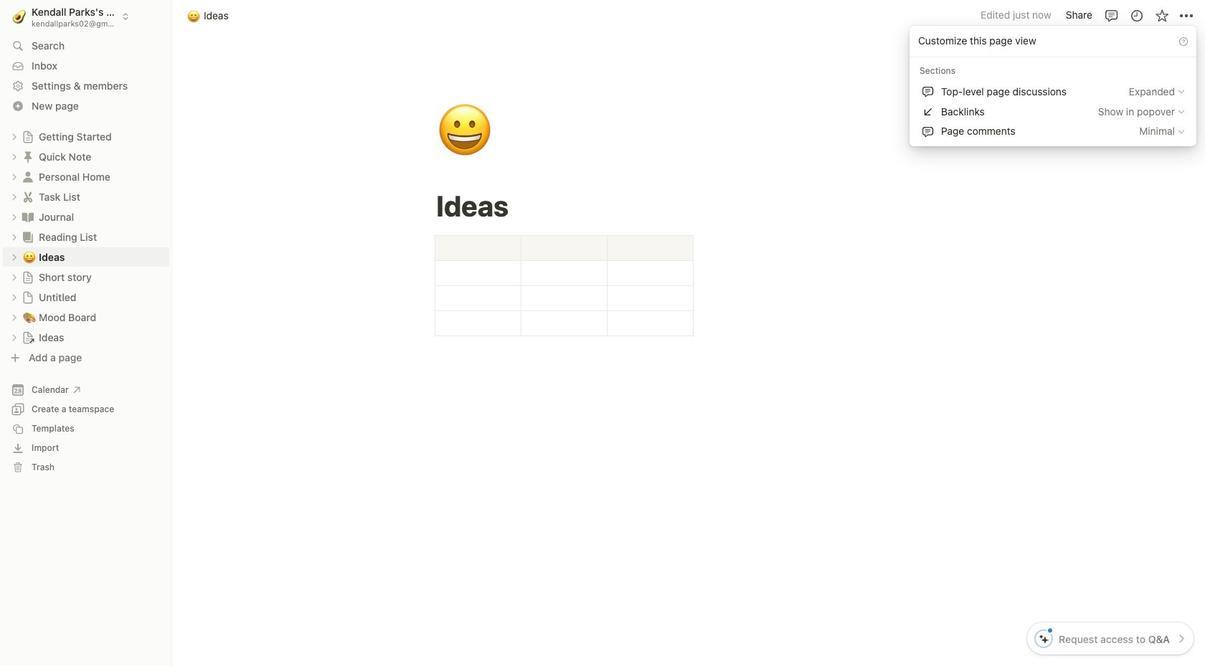 Task type: vqa. For each thing, say whether or not it's contained in the screenshot.
"send comment" icon at the right top
no



Task type: describe. For each thing, give the bounding box(es) containing it.
updates image
[[1130, 8, 1144, 23]]

😀 image
[[437, 95, 493, 168]]

😀 image
[[187, 8, 200, 24]]

comments image
[[1105, 8, 1119, 23]]

🥑 image
[[12, 7, 26, 25]]



Task type: locate. For each thing, give the bounding box(es) containing it.
favorite image
[[1155, 8, 1169, 23]]



